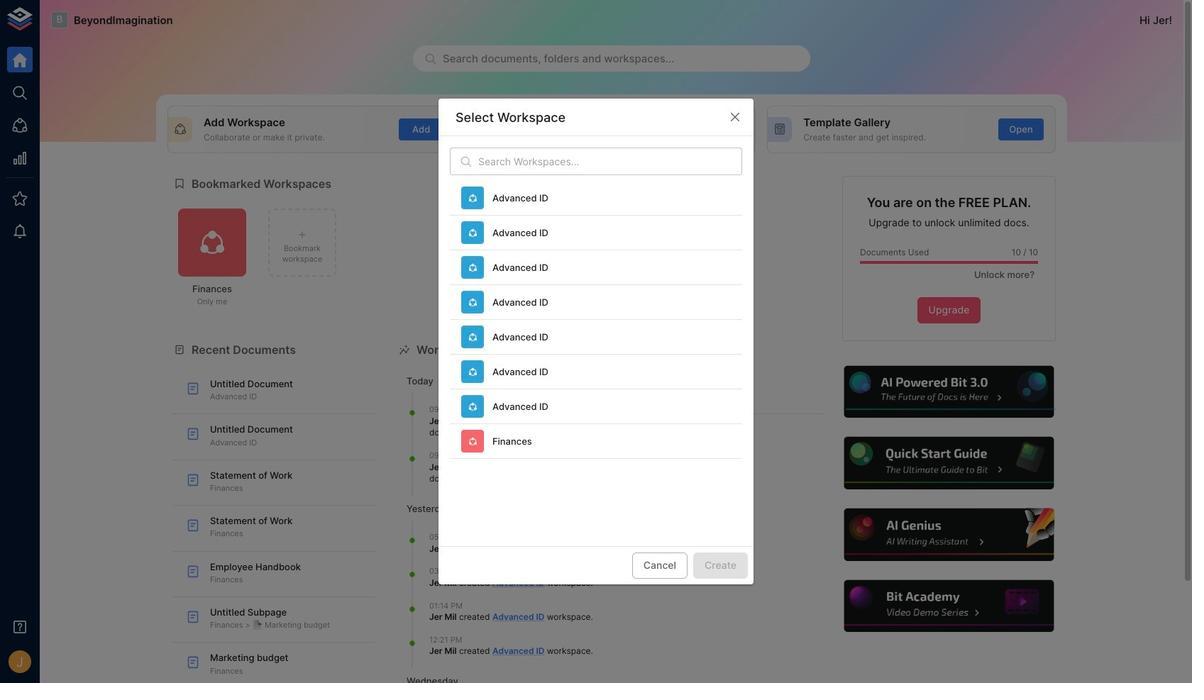 Task type: locate. For each thing, give the bounding box(es) containing it.
2 help image from the top
[[843, 436, 1056, 492]]

dialog
[[439, 99, 754, 585]]

help image
[[843, 364, 1056, 420], [843, 436, 1056, 492], [843, 507, 1056, 563], [843, 579, 1056, 635]]

3 help image from the top
[[843, 507, 1056, 563]]



Task type: vqa. For each thing, say whether or not it's contained in the screenshot.
help image
yes



Task type: describe. For each thing, give the bounding box(es) containing it.
4 help image from the top
[[843, 579, 1056, 635]]

Search Workspaces... text field
[[478, 148, 743, 176]]

1 help image from the top
[[843, 364, 1056, 420]]



